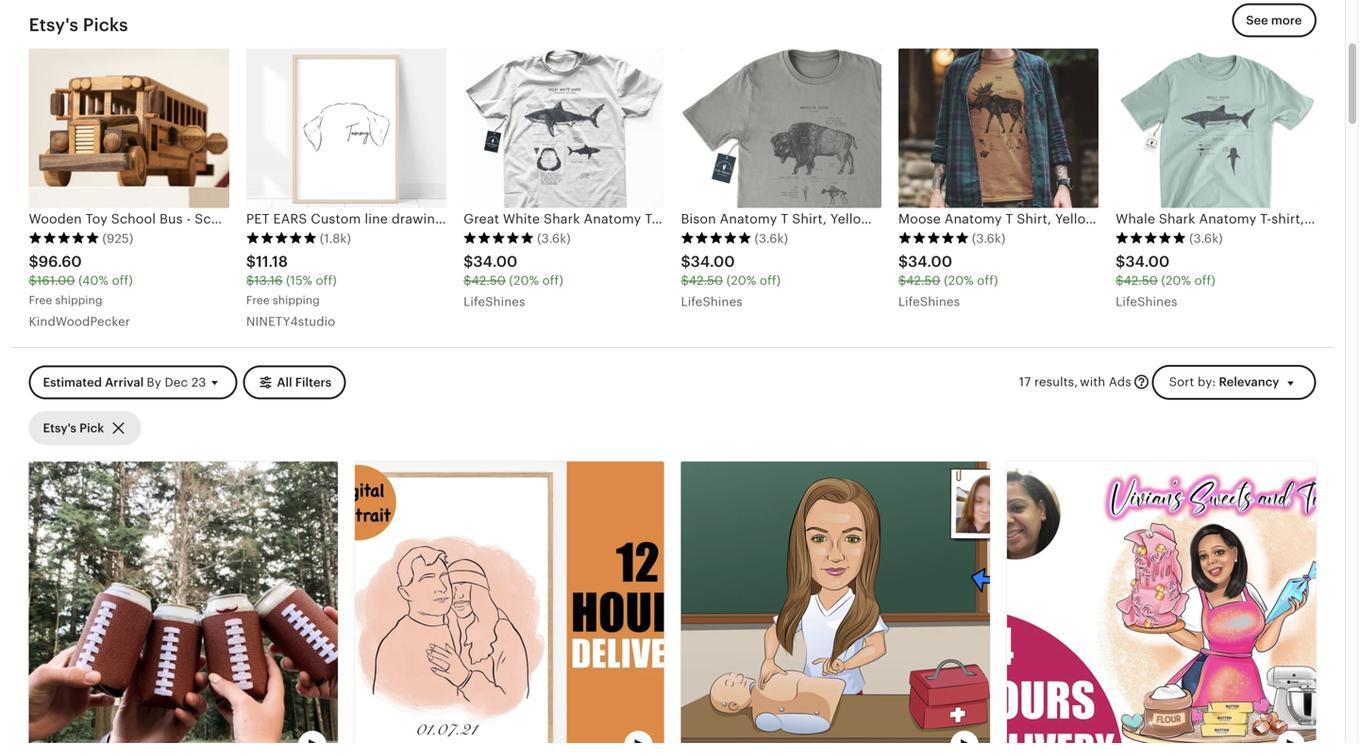 Task type: locate. For each thing, give the bounding box(es) containing it.
1 horizontal spatial shipping
[[273, 294, 320, 307]]

lifeshines for great white shark anatomy t-shirt, shark shirt, great white shark biology shirt, shark gift, great white shark drawing, marine biology shirt image on the left top of the page
[[464, 295, 525, 309]]

see more button
[[1232, 3, 1316, 37]]

(3.6k) for 5 out of 5 stars image related to bison anatomy t shirt, yellowstone bison shirt, screen printed wyoming bison shirt, original bison biology drawing, american bison t shirt image
[[755, 232, 788, 246]]

34.00
[[473, 253, 518, 270], [691, 253, 735, 270], [908, 253, 953, 270], [1126, 253, 1170, 270]]

etsy's left pick
[[43, 422, 76, 436]]

free inside $ 96.60 $ 161.00 (40% off) free shipping kindwoodpecker
[[29, 294, 52, 307]]

3 (20% from the left
[[944, 274, 974, 288]]

42.50
[[471, 274, 506, 288], [689, 274, 723, 288], [906, 274, 941, 288], [1124, 274, 1158, 288]]

5 5 out of 5 stars image from the left
[[898, 232, 969, 245]]

results,
[[1035, 375, 1078, 389]]

3 product video element from the left
[[681, 462, 990, 744]]

1 42.50 from the left
[[471, 274, 506, 288]]

4 34.00 from the left
[[1126, 253, 1170, 270]]

2 off) from the left
[[316, 274, 337, 288]]

shipping for 96.60
[[55, 294, 102, 307]]

1 shipping from the left
[[55, 294, 102, 307]]

with ads
[[1080, 375, 1132, 389]]

5 off) from the left
[[977, 274, 998, 288]]

all filters
[[277, 376, 332, 390]]

4 5 out of 5 stars image from the left
[[681, 232, 752, 245]]

1 free from the left
[[29, 294, 52, 307]]

(40%
[[78, 274, 109, 288]]

by
[[147, 376, 161, 390]]

1 off) from the left
[[112, 274, 133, 288]]

sort
[[1169, 375, 1195, 389]]

estimated arrival by dec 23
[[43, 376, 206, 390]]

free inside $ 11.18 $ 13.16 (15% off) free shipping ninety4studio
[[246, 294, 270, 307]]

whale shark anatomy t-shirt, whale shark t shirt, marine biology shirt, nautical t shirt,  shark gift, shark shirt, beach t shirt image
[[1116, 49, 1316, 208]]

3 34.00 from the left
[[908, 253, 953, 270]]

free
[[29, 294, 52, 307], [246, 294, 270, 307]]

34.00 for moose anatomy t shirt, yellowstone moose shirt, moose biology shirt, moose screen printed shirt, moose antler shirt, original moose artwork image
[[908, 253, 953, 270]]

1 34.00 from the left
[[473, 253, 518, 270]]

2 $ 34.00 $ 42.50 (20% off) lifeshines from the left
[[681, 253, 781, 309]]

dec
[[165, 376, 188, 390]]

cpr instructor gift - custom caricature from photo, cpr gift, cpr certified image
[[681, 462, 990, 744]]

wooden toy school bus - school bus toy - wooden bus - wooden toys for toddlers image
[[29, 49, 229, 208]]

4 (20% from the left
[[1161, 274, 1191, 288]]

1 $ 34.00 $ 42.50 (20% off) lifeshines from the left
[[464, 253, 563, 309]]

product video element
[[29, 462, 338, 744], [355, 462, 664, 744], [681, 462, 990, 744], [1007, 462, 1316, 744]]

free for 11.18
[[246, 294, 270, 307]]

0 horizontal spatial free
[[29, 294, 52, 307]]

$ 11.18 $ 13.16 (15% off) free shipping ninety4studio
[[246, 253, 337, 329]]

1 5 out of 5 stars image from the left
[[29, 232, 100, 245]]

2 (3.6k) from the left
[[755, 232, 788, 246]]

3 lifeshines from the left
[[898, 295, 960, 309]]

1 product video element from the left
[[29, 462, 338, 744]]

etsy's left picks
[[29, 15, 78, 35]]

product video element for football can cooler 6 pack, leather can sleeve, nfl party beer huggie, beverage insulator, gift for football fan, beer party favor, sports image
[[29, 462, 338, 744]]

(20% for moose anatomy t shirt, yellowstone moose shirt, moose biology shirt, moose screen printed shirt, moose antler shirt, original moose artwork image
[[944, 274, 974, 288]]

2 shipping from the left
[[273, 294, 320, 307]]

42.50 for 5 out of 5 stars image related to bison anatomy t shirt, yellowstone bison shirt, screen printed wyoming bison shirt, original bison biology drawing, american bison t shirt image
[[689, 274, 723, 288]]

5 out of 5 stars image for moose anatomy t shirt, yellowstone moose shirt, moose biology shirt, moose screen printed shirt, moose antler shirt, original moose artwork image
[[898, 232, 969, 245]]

lifeshines for "whale shark anatomy t-shirt, whale shark t shirt, marine biology shirt, nautical t shirt,  shark gift, shark shirt, beach t shirt" image
[[1116, 295, 1178, 309]]

2 (20% from the left
[[727, 274, 756, 288]]

34.00 for bison anatomy t shirt, yellowstone bison shirt, screen printed wyoming bison shirt, original bison biology drawing, american bison t shirt image
[[691, 253, 735, 270]]

0 vertical spatial etsy's
[[29, 15, 78, 35]]

3 (3.6k) from the left
[[972, 232, 1006, 246]]

lifeshines for bison anatomy t shirt, yellowstone bison shirt, screen printed wyoming bison shirt, original bison biology drawing, american bison t shirt image
[[681, 295, 743, 309]]

ninety4studio
[[246, 315, 335, 329]]

by:
[[1198, 375, 1216, 389]]

shipping inside $ 96.60 $ 161.00 (40% off) free shipping kindwoodpecker
[[55, 294, 102, 307]]

1 horizontal spatial free
[[246, 294, 270, 307]]

3 off) from the left
[[542, 274, 563, 288]]

(1.8k)
[[320, 232, 351, 246]]

off)
[[112, 274, 133, 288], [316, 274, 337, 288], [542, 274, 563, 288], [760, 274, 781, 288], [977, 274, 998, 288], [1195, 274, 1216, 288]]

relevancy
[[1219, 375, 1279, 389]]

shipping up kindwoodpecker
[[55, 294, 102, 307]]

picks
[[83, 15, 128, 35]]

6 off) from the left
[[1195, 274, 1216, 288]]

0 horizontal spatial shipping
[[55, 294, 102, 307]]

(3.6k) for "whale shark anatomy t-shirt, whale shark t shirt, marine biology shirt, nautical t shirt,  shark gift, shark shirt, beach t shirt" image's 5 out of 5 stars image
[[1190, 232, 1223, 246]]

3 42.50 from the left
[[906, 274, 941, 288]]

(3.6k) for 5 out of 5 stars image associated with moose anatomy t shirt, yellowstone moose shirt, moose biology shirt, moose screen printed shirt, moose antler shirt, original moose artwork image
[[972, 232, 1006, 246]]

11.18
[[256, 253, 288, 270]]

etsy's for etsy's picks
[[29, 15, 78, 35]]

arrival
[[105, 376, 144, 390]]

4 $ 34.00 $ 42.50 (20% off) lifeshines from the left
[[1116, 253, 1216, 309]]

product video element for 'baker cartoon logo design, cake shop logo, sweets shop logo, cake decorator logo, dessert maker logo, chef logo design, baking logo, bakery' on the right of the page
[[1007, 462, 1316, 744]]

(20% for great white shark anatomy t-shirt, shark shirt, great white shark biology shirt, shark gift, great white shark drawing, marine biology shirt image on the left top of the page
[[509, 274, 539, 288]]

42.50 for "whale shark anatomy t-shirt, whale shark t shirt, marine biology shirt, nautical t shirt,  shark gift, shark shirt, beach t shirt" image's 5 out of 5 stars image
[[1124, 274, 1158, 288]]

all filters button
[[243, 366, 346, 400]]

$ 96.60 $ 161.00 (40% off) free shipping kindwoodpecker
[[29, 253, 133, 329]]

(20%
[[509, 274, 539, 288], [727, 274, 756, 288], [944, 274, 974, 288], [1161, 274, 1191, 288]]

$
[[29, 253, 38, 270], [246, 253, 256, 270], [464, 253, 473, 270], [681, 253, 691, 270], [898, 253, 908, 270], [1116, 253, 1126, 270], [29, 274, 37, 288], [246, 274, 254, 288], [464, 274, 471, 288], [681, 274, 689, 288], [898, 274, 906, 288], [1116, 274, 1124, 288]]

etsy's inside etsy's pick link
[[43, 422, 76, 436]]

$ 34.00 $ 42.50 (20% off) lifeshines for bison anatomy t shirt, yellowstone bison shirt, screen printed wyoming bison shirt, original bison biology drawing, american bison t shirt image
[[681, 253, 781, 309]]

4 42.50 from the left
[[1124, 274, 1158, 288]]

2 product video element from the left
[[355, 462, 664, 744]]

4 lifeshines from the left
[[1116, 295, 1178, 309]]

more
[[1271, 13, 1302, 27]]

product video element for the line art, family portrait, couple portrait from photo, faceless portrait, outline photo, line drawing from photo,  custom family drawing
[[355, 462, 664, 744]]

4 off) from the left
[[760, 274, 781, 288]]

(15%
[[286, 274, 312, 288]]

see more link
[[1232, 3, 1316, 37]]

2 5 out of 5 stars image from the left
[[246, 232, 317, 245]]

free down "161.00"
[[29, 294, 52, 307]]

4 (3.6k) from the left
[[1190, 232, 1223, 246]]

2 34.00 from the left
[[691, 253, 735, 270]]

34.00 for "whale shark anatomy t-shirt, whale shark t shirt, marine biology shirt, nautical t shirt,  shark gift, shark shirt, beach t shirt" image
[[1126, 253, 1170, 270]]

2 42.50 from the left
[[689, 274, 723, 288]]

free down 13.16
[[246, 294, 270, 307]]

4 product video element from the left
[[1007, 462, 1316, 744]]

$ 34.00 $ 42.50 (20% off) lifeshines for great white shark anatomy t-shirt, shark shirt, great white shark biology shirt, shark gift, great white shark drawing, marine biology shirt image on the left top of the page
[[464, 253, 563, 309]]

96.60
[[38, 253, 82, 270]]

6 5 out of 5 stars image from the left
[[1116, 232, 1187, 245]]

2 free from the left
[[246, 294, 270, 307]]

sort by: relevancy
[[1169, 375, 1279, 389]]

lifeshines
[[464, 295, 525, 309], [681, 295, 743, 309], [898, 295, 960, 309], [1116, 295, 1178, 309]]

1 (3.6k) from the left
[[537, 232, 571, 246]]

shipping down the (15%
[[273, 294, 320, 307]]

(3.6k)
[[537, 232, 571, 246], [755, 232, 788, 246], [972, 232, 1006, 246], [1190, 232, 1223, 246]]

shipping for 11.18
[[273, 294, 320, 307]]

34.00 for great white shark anatomy t-shirt, shark shirt, great white shark biology shirt, shark gift, great white shark drawing, marine biology shirt image on the left top of the page
[[473, 253, 518, 270]]

filters
[[295, 376, 332, 390]]

3 $ 34.00 $ 42.50 (20% off) lifeshines from the left
[[898, 253, 998, 309]]

etsy's
[[29, 15, 78, 35], [43, 422, 76, 436]]

1 vertical spatial etsy's
[[43, 422, 76, 436]]

$ 34.00 $ 42.50 (20% off) lifeshines
[[464, 253, 563, 309], [681, 253, 781, 309], [898, 253, 998, 309], [1116, 253, 1216, 309]]

shipping
[[55, 294, 102, 307], [273, 294, 320, 307]]

1 lifeshines from the left
[[464, 295, 525, 309]]

2 lifeshines from the left
[[681, 295, 743, 309]]

3 5 out of 5 stars image from the left
[[464, 232, 534, 245]]

off) for moose anatomy t shirt, yellowstone moose shirt, moose biology shirt, moose screen printed shirt, moose antler shirt, original moose artwork image
[[977, 274, 998, 288]]

5 out of 5 stars image
[[29, 232, 100, 245], [246, 232, 317, 245], [464, 232, 534, 245], [681, 232, 752, 245], [898, 232, 969, 245], [1116, 232, 1187, 245]]

5 out of 5 stars image for "whale shark anatomy t-shirt, whale shark t shirt, marine biology shirt, nautical t shirt,  shark gift, shark shirt, beach t shirt" image
[[1116, 232, 1187, 245]]

pick
[[79, 422, 104, 436]]

13.16
[[254, 274, 283, 288]]

shipping inside $ 11.18 $ 13.16 (15% off) free shipping ninety4studio
[[273, 294, 320, 307]]

1 (20% from the left
[[509, 274, 539, 288]]

5 out of 5 stars image for pet ears custom line drawing, dog portrait from photo, ear outline, tattoo commission, minimalist illustration print, pet loss gift
[[246, 232, 317, 245]]



Task type: vqa. For each thing, say whether or not it's contained in the screenshot.
Gift cards 'link'
no



Task type: describe. For each thing, give the bounding box(es) containing it.
great white shark anatomy t-shirt, shark shirt, great white shark biology shirt, shark gift, great white shark drawing, marine biology shirt image
[[464, 49, 664, 208]]

off) for bison anatomy t shirt, yellowstone bison shirt, screen printed wyoming bison shirt, original bison biology drawing, american bison t shirt image
[[760, 274, 781, 288]]

all
[[277, 376, 292, 390]]

17
[[1019, 375, 1031, 389]]

etsy's for etsy's pick
[[43, 422, 76, 436]]

product video element for cpr instructor gift - custom caricature from photo, cpr gift, cpr certified
[[681, 462, 990, 744]]

5 out of 5 stars image for the wooden toy school bus - school bus toy - wooden bus - wooden toys for toddlers image
[[29, 232, 100, 245]]

etsy's pick
[[43, 422, 104, 436]]

5 out of 5 stars image for great white shark anatomy t-shirt, shark shirt, great white shark biology shirt, shark gift, great white shark drawing, marine biology shirt image on the left top of the page
[[464, 232, 534, 245]]

23
[[191, 376, 206, 390]]

ads
[[1109, 375, 1132, 389]]

etsy's pick link
[[29, 412, 141, 446]]

baker cartoon logo design, cake shop logo, sweets shop logo, cake decorator logo, dessert maker logo, chef logo design, baking logo, bakery image
[[1007, 462, 1316, 744]]

kindwoodpecker
[[29, 315, 130, 329]]

(925)
[[102, 232, 133, 246]]

with
[[1080, 375, 1106, 389]]

free for 96.60
[[29, 294, 52, 307]]

off) inside $ 11.18 $ 13.16 (15% off) free shipping ninety4studio
[[316, 274, 337, 288]]

see
[[1246, 13, 1268, 27]]

(3.6k) for great white shark anatomy t-shirt, shark shirt, great white shark biology shirt, shark gift, great white shark drawing, marine biology shirt image on the left top of the page 5 out of 5 stars image
[[537, 232, 571, 246]]

etsy's picks
[[29, 15, 128, 35]]

off) inside $ 96.60 $ 161.00 (40% off) free shipping kindwoodpecker
[[112, 274, 133, 288]]

estimated
[[43, 376, 102, 390]]

$ 34.00 $ 42.50 (20% off) lifeshines for "whale shark anatomy t-shirt, whale shark t shirt, marine biology shirt, nautical t shirt,  shark gift, shark shirt, beach t shirt" image
[[1116, 253, 1216, 309]]

$ 34.00 $ 42.50 (20% off) lifeshines for moose anatomy t shirt, yellowstone moose shirt, moose biology shirt, moose screen printed shirt, moose antler shirt, original moose artwork image
[[898, 253, 998, 309]]

bison anatomy t shirt, yellowstone bison shirt, screen printed wyoming bison shirt, original bison biology drawing, american bison t shirt image
[[681, 49, 881, 208]]

off) for great white shark anatomy t-shirt, shark shirt, great white shark biology shirt, shark gift, great white shark drawing, marine biology shirt image on the left top of the page
[[542, 274, 563, 288]]

off) for "whale shark anatomy t-shirt, whale shark t shirt, marine biology shirt, nautical t shirt,  shark gift, shark shirt, beach t shirt" image
[[1195, 274, 1216, 288]]

161.00
[[37, 274, 75, 288]]

17 results,
[[1019, 375, 1078, 389]]

lifeshines for moose anatomy t shirt, yellowstone moose shirt, moose biology shirt, moose screen printed shirt, moose antler shirt, original moose artwork image
[[898, 295, 960, 309]]

see more
[[1246, 13, 1302, 27]]

moose anatomy t shirt, yellowstone moose shirt, moose biology shirt, moose screen printed shirt, moose antler shirt, original moose artwork image
[[898, 49, 1099, 208]]

(20% for "whale shark anatomy t-shirt, whale shark t shirt, marine biology shirt, nautical t shirt,  shark gift, shark shirt, beach t shirt" image
[[1161, 274, 1191, 288]]

line art, family portrait, couple portrait from photo, faceless portrait, outline photo, line drawing from photo,  custom family drawing image
[[355, 462, 664, 744]]

football can cooler 6 pack, leather can sleeve, nfl party beer huggie, beverage insulator, gift for football fan, beer party favor, sports image
[[29, 462, 338, 744]]

42.50 for great white shark anatomy t-shirt, shark shirt, great white shark biology shirt, shark gift, great white shark drawing, marine biology shirt image on the left top of the page 5 out of 5 stars image
[[471, 274, 506, 288]]

pet ears custom line drawing, dog portrait from photo, ear outline, tattoo commission, minimalist illustration print, pet loss gift image
[[246, 49, 447, 208]]

5 out of 5 stars image for bison anatomy t shirt, yellowstone bison shirt, screen printed wyoming bison shirt, original bison biology drawing, american bison t shirt image
[[681, 232, 752, 245]]

(20% for bison anatomy t shirt, yellowstone bison shirt, screen printed wyoming bison shirt, original bison biology drawing, american bison t shirt image
[[727, 274, 756, 288]]

42.50 for 5 out of 5 stars image associated with moose anatomy t shirt, yellowstone moose shirt, moose biology shirt, moose screen printed shirt, moose antler shirt, original moose artwork image
[[906, 274, 941, 288]]



